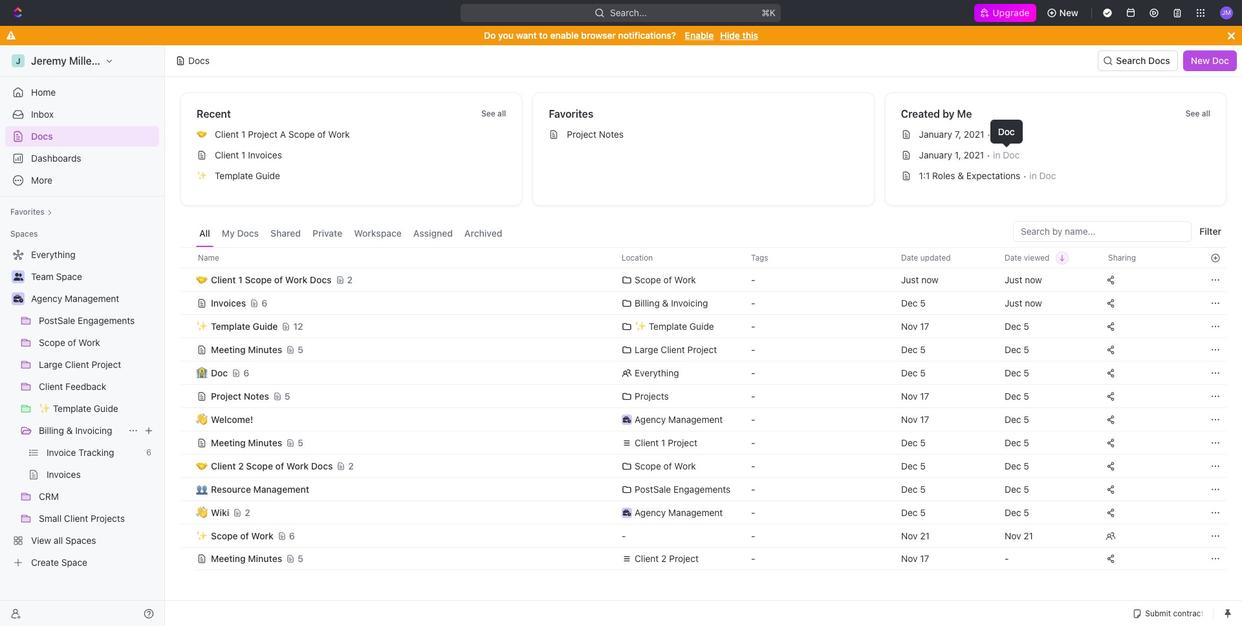 Task type: locate. For each thing, give the bounding box(es) containing it.
1 vertical spatial billing
[[39, 425, 64, 436]]

2 minutes from the top
[[248, 437, 282, 448]]

large
[[635, 344, 659, 355], [39, 359, 63, 370]]

spaces inside tree
[[65, 535, 96, 546]]

new doc
[[1191, 55, 1230, 66]]

just now for 5
[[1005, 297, 1043, 308]]

agency for nov 17
[[635, 414, 666, 425]]

0 vertical spatial invoicing
[[671, 297, 708, 308]]

6 down client 1 scope of work docs
[[262, 297, 267, 308]]

1 for client 1 project a scope of work
[[242, 129, 246, 140]]

see all
[[482, 109, 506, 118], [1186, 109, 1211, 118]]

space down view all spaces link
[[61, 557, 87, 568]]

1 horizontal spatial see all
[[1186, 109, 1211, 118]]

billing & invoicing up "invoice tracking"
[[39, 425, 112, 436]]

row containing client 1 scope of work docs
[[181, 267, 1227, 293]]

tags
[[751, 253, 769, 262]]

17 for management
[[921, 414, 930, 425]]

• inside january 7, 2021 • in doc
[[987, 129, 991, 139]]

2 horizontal spatial invoices
[[248, 150, 282, 161]]

management down the team space link
[[65, 293, 119, 304]]

2 see all button from the left
[[1181, 106, 1216, 122]]

january down created by me
[[920, 129, 953, 140]]

invoicing inside row
[[671, 297, 708, 308]]

template
[[215, 170, 253, 181], [211, 321, 250, 332], [649, 321, 687, 332], [53, 403, 91, 414]]

table
[[181, 247, 1227, 572]]

everything inside tree
[[31, 249, 75, 260]]

1 see all from the left
[[482, 109, 506, 118]]

0 horizontal spatial invoicing
[[75, 425, 112, 436]]

• inside january 1, 2021 • in doc
[[987, 150, 991, 160]]

2 meeting from the top
[[211, 437, 246, 448]]

5
[[921, 297, 926, 308], [1024, 321, 1030, 332], [298, 344, 304, 355], [921, 344, 926, 355], [1024, 344, 1030, 355], [921, 367, 926, 378], [1024, 367, 1030, 378], [285, 391, 290, 402], [1024, 391, 1030, 402], [1024, 414, 1030, 425], [298, 437, 304, 448], [921, 437, 926, 448], [1024, 437, 1030, 448], [921, 461, 926, 472], [1024, 461, 1030, 472], [921, 484, 926, 495], [1024, 484, 1030, 495], [921, 507, 926, 518], [1024, 507, 1030, 518], [298, 553, 304, 564]]

favorites inside button
[[10, 207, 45, 217]]

scope up resource management
[[246, 461, 273, 472]]

workspace right miller's
[[107, 55, 160, 67]]

0 vertical spatial postsale engagements
[[39, 315, 135, 326]]

scope of work link
[[39, 333, 157, 353]]

1 vertical spatial large client project
[[39, 359, 121, 370]]

january up roles
[[920, 150, 953, 161]]

• right expectations
[[1024, 171, 1028, 181]]

project inside tree
[[92, 359, 121, 370]]

client inside client 1 invoices link
[[215, 150, 239, 161]]

4 17 from the top
[[921, 553, 930, 564]]

management
[[65, 293, 119, 304], [669, 414, 723, 425], [254, 484, 309, 495], [669, 507, 723, 518]]

dec 5
[[902, 297, 926, 308], [1005, 321, 1030, 332], [902, 344, 926, 355], [1005, 344, 1030, 355], [902, 367, 926, 378], [1005, 367, 1030, 378], [1005, 391, 1030, 402], [1005, 414, 1030, 425], [902, 437, 926, 448], [1005, 437, 1030, 448], [902, 461, 926, 472], [1005, 461, 1030, 472], [902, 484, 926, 495], [1005, 484, 1030, 495], [902, 507, 926, 518], [1005, 507, 1030, 518]]

6 up invoices link
[[147, 448, 151, 458]]

3 minutes from the top
[[248, 553, 282, 564]]

engagements up scope of work link
[[78, 315, 135, 326]]

browser
[[582, 30, 616, 41]]

1 vertical spatial favorites
[[10, 207, 45, 217]]

view all spaces link
[[5, 531, 157, 551]]

row containing client 2 scope of work docs
[[181, 453, 1227, 479]]

see all button for created by me
[[1181, 106, 1216, 122]]

spaces down small client projects
[[65, 535, 96, 546]]

date left viewed
[[1005, 253, 1022, 262]]

✨
[[197, 171, 207, 181], [635, 321, 647, 332], [39, 403, 50, 414]]

• up january 1, 2021 • in doc
[[987, 129, 991, 139]]

business time image
[[13, 295, 23, 303], [623, 417, 631, 423]]

agency right business time image
[[635, 507, 666, 518]]

6 up welcome!
[[244, 367, 249, 378]]

0 horizontal spatial &
[[66, 425, 73, 436]]

billing & invoicing link
[[39, 421, 123, 441]]

management up client 1 project
[[669, 414, 723, 425]]

2 vertical spatial minutes
[[248, 553, 282, 564]]

0 horizontal spatial large client project
[[39, 359, 121, 370]]

13 row from the top
[[181, 523, 1227, 549]]

0 vertical spatial meeting
[[211, 344, 246, 355]]

1 vertical spatial new
[[1191, 55, 1210, 66]]

1 horizontal spatial everything
[[635, 367, 679, 378]]

invoicing inside tree
[[75, 425, 112, 436]]

large client project inside row
[[635, 344, 717, 355]]

favorites
[[549, 108, 594, 120], [10, 207, 45, 217]]

3 17 from the top
[[921, 414, 930, 425]]

0 vertical spatial space
[[56, 271, 82, 282]]

agency management down the team space link
[[31, 293, 119, 304]]

2 vertical spatial agency management
[[635, 507, 723, 518]]

postsale inside tree
[[39, 315, 75, 326]]

0 horizontal spatial date
[[902, 253, 919, 262]]

1 vertical spatial invoices
[[211, 297, 246, 308]]

2 vertical spatial ✨
[[39, 403, 50, 414]]

large inside row
[[635, 344, 659, 355]]

1 vertical spatial 2021
[[964, 150, 985, 161]]

0 horizontal spatial workspace
[[107, 55, 160, 67]]

see all for recent
[[482, 109, 506, 118]]

client
[[215, 129, 239, 140], [215, 150, 239, 161], [211, 274, 236, 285], [661, 344, 685, 355], [65, 359, 89, 370], [39, 381, 63, 392], [635, 437, 659, 448], [211, 461, 236, 472], [64, 513, 88, 524], [635, 553, 659, 564]]

client 2 project
[[635, 553, 699, 564]]

j
[[16, 56, 20, 66]]

2 nov 21 from the left
[[1005, 530, 1034, 541]]

17
[[921, 321, 930, 332], [921, 391, 930, 402], [921, 414, 930, 425], [921, 553, 930, 564]]

1 see from the left
[[482, 109, 496, 118]]

1 january from the top
[[920, 129, 953, 140]]

2 vertical spatial in
[[1030, 170, 1037, 181]]

0 vertical spatial business time image
[[13, 295, 23, 303]]

of inside tree
[[68, 337, 76, 348]]

invoices down invoice at bottom
[[47, 469, 81, 480]]

invoices down client 1 project a scope of work
[[248, 150, 282, 161]]

0 vertical spatial 2021
[[964, 129, 985, 140]]

created
[[901, 108, 941, 120]]

january for january 7, 2021
[[920, 129, 953, 140]]

business time image for row containing welcome!
[[623, 417, 631, 423]]

invoice
[[47, 447, 76, 458]]

new inside new doc button
[[1191, 55, 1210, 66]]

engagements down client 1 project
[[674, 484, 731, 495]]

1 meeting minutes from the top
[[211, 344, 282, 355]]

0 horizontal spatial everything
[[31, 249, 75, 260]]

2 row from the top
[[181, 267, 1227, 293]]

all for recent
[[498, 109, 506, 118]]

projects inside row
[[635, 391, 669, 402]]

scope down location
[[635, 274, 661, 285]]

0 vertical spatial invoices
[[248, 150, 282, 161]]

1 meeting from the top
[[211, 344, 246, 355]]

resource management button
[[197, 478, 607, 501]]

scope up client feedback
[[39, 337, 65, 348]]

1 vertical spatial minutes
[[248, 437, 282, 448]]

1 horizontal spatial see all button
[[1181, 106, 1216, 122]]

0 horizontal spatial large
[[39, 359, 63, 370]]

project
[[248, 129, 278, 140], [567, 129, 597, 140], [688, 344, 717, 355], [92, 359, 121, 370], [211, 391, 242, 402], [668, 437, 698, 448], [669, 553, 699, 564]]

1 vertical spatial •
[[987, 150, 991, 160]]

0 horizontal spatial notes
[[244, 391, 269, 402]]

agency management for nov
[[635, 414, 723, 425]]

1 see all button from the left
[[476, 106, 512, 122]]

1 vertical spatial postsale
[[635, 484, 671, 495]]

6 row from the top
[[181, 360, 1227, 386]]

just
[[902, 274, 919, 285], [1005, 274, 1023, 285], [1005, 297, 1023, 308]]

1 vertical spatial spaces
[[65, 535, 96, 546]]

2 see from the left
[[1186, 109, 1200, 118]]

client for client feedback
[[39, 381, 63, 392]]

everything
[[31, 249, 75, 260], [635, 367, 679, 378]]

4 nov 17 from the top
[[902, 553, 930, 564]]

in for january 7, 2021
[[994, 129, 1001, 140]]

row containing invoices
[[181, 290, 1227, 316]]

0 horizontal spatial nov 21
[[902, 530, 930, 541]]

notes inside row
[[244, 391, 269, 402]]

1 date from the left
[[902, 253, 919, 262]]

1 horizontal spatial large client project
[[635, 344, 717, 355]]

1 vertical spatial postsale engagements
[[635, 484, 731, 495]]

row containing scope of work
[[181, 523, 1227, 549]]

business time image inside tree
[[13, 295, 23, 303]]

engagements inside sidebar "navigation"
[[78, 315, 135, 326]]

1 horizontal spatial postsale engagements
[[635, 484, 731, 495]]

Search by name... text field
[[1021, 222, 1185, 241]]

0 vertical spatial new
[[1060, 7, 1079, 18]]

2 nov 17 from the top
[[902, 391, 930, 402]]

tab list
[[196, 221, 506, 247]]

projects up client 1 project
[[635, 391, 669, 402]]

just for just now
[[1005, 274, 1023, 285]]

0 horizontal spatial projects
[[91, 513, 125, 524]]

2 2021 from the top
[[964, 150, 985, 161]]

0 vertical spatial engagements
[[78, 315, 135, 326]]

all button
[[196, 221, 213, 247]]

1 horizontal spatial postsale
[[635, 484, 671, 495]]

all
[[199, 228, 210, 239]]

0 horizontal spatial billing & invoicing
[[39, 425, 112, 436]]

scope of work down postsale engagements link
[[39, 337, 100, 348]]

jm button
[[1217, 3, 1238, 23]]

0 vertical spatial billing
[[635, 297, 660, 308]]

12 row from the top
[[181, 500, 1227, 526]]

projects
[[635, 391, 669, 402], [91, 513, 125, 524]]

january 1, 2021 • in doc
[[920, 150, 1020, 161]]

1 horizontal spatial nov 21
[[1005, 530, 1034, 541]]

1 vertical spatial &
[[663, 297, 669, 308]]

1 vertical spatial in
[[994, 150, 1001, 161]]

3 row from the top
[[181, 290, 1227, 316]]

nov 17 for management
[[902, 414, 930, 425]]

table containing client 1 scope of work docs
[[181, 247, 1227, 572]]

of
[[317, 129, 326, 140], [274, 274, 283, 285], [664, 274, 672, 285], [68, 337, 76, 348], [276, 461, 284, 472], [664, 461, 672, 472], [240, 530, 249, 541]]

client 2 scope of work docs
[[211, 461, 333, 472]]

home
[[31, 87, 56, 98]]

notes
[[599, 129, 624, 140], [244, 391, 269, 402]]

0 vertical spatial project notes
[[567, 129, 624, 140]]

me
[[958, 108, 973, 120]]

🤝
[[197, 129, 207, 139]]

client for client 2 project
[[635, 553, 659, 564]]

date left updated
[[902, 253, 919, 262]]

row containing welcome!
[[181, 408, 1227, 431]]

4 row from the top
[[181, 314, 1227, 340]]

•
[[987, 129, 991, 139], [987, 150, 991, 160], [1024, 171, 1028, 181]]

invoices inside row
[[211, 297, 246, 308]]

billing & invoicing down location
[[635, 297, 708, 308]]

new for new
[[1060, 7, 1079, 18]]

3 nov 17 from the top
[[902, 414, 930, 425]]

1 horizontal spatial invoices
[[211, 297, 246, 308]]

billing down location
[[635, 297, 660, 308]]

see all button for recent
[[476, 106, 512, 122]]

0 vertical spatial billing & invoicing
[[635, 297, 708, 308]]

space down everything link
[[56, 271, 82, 282]]

january
[[920, 129, 953, 140], [920, 150, 953, 161]]

21
[[921, 530, 930, 541], [1024, 530, 1034, 541]]

new right upgrade
[[1060, 7, 1079, 18]]

doc inside row
[[211, 367, 228, 378]]

meeting
[[211, 344, 246, 355], [211, 437, 246, 448], [211, 553, 246, 564]]

projects down crm link
[[91, 513, 125, 524]]

0 horizontal spatial 21
[[921, 530, 930, 541]]

billing inside row
[[635, 297, 660, 308]]

1 17 from the top
[[921, 321, 930, 332]]

row
[[181, 247, 1227, 269], [181, 267, 1227, 293], [181, 290, 1227, 316], [181, 314, 1227, 340], [181, 337, 1227, 363], [181, 360, 1227, 386], [181, 384, 1227, 409], [181, 408, 1227, 431], [181, 430, 1227, 456], [181, 453, 1227, 479], [181, 478, 1227, 501], [181, 500, 1227, 526], [181, 523, 1227, 549], [181, 546, 1227, 572]]

see for created by me
[[1186, 109, 1200, 118]]

postsale engagements down agency management link
[[39, 315, 135, 326]]

just for dec 5
[[1005, 297, 1023, 308]]

0 horizontal spatial see all button
[[476, 106, 512, 122]]

0 vertical spatial projects
[[635, 391, 669, 402]]

3 meeting minutes from the top
[[211, 553, 282, 564]]

1 vertical spatial ✨ template guide
[[39, 403, 118, 414]]

engagements
[[78, 315, 135, 326], [674, 484, 731, 495]]

1 horizontal spatial large
[[635, 344, 659, 355]]

• for january 1, 2021
[[987, 150, 991, 160]]

nov for client 2 project
[[902, 553, 918, 564]]

hide
[[721, 30, 740, 41]]

guide
[[256, 170, 280, 181], [253, 321, 278, 332], [690, 321, 714, 332], [94, 403, 118, 414]]

postsale engagements down client 1 project
[[635, 484, 731, 495]]

meeting for client 2 project
[[211, 553, 246, 564]]

1 vertical spatial invoicing
[[75, 425, 112, 436]]

1 horizontal spatial date
[[1005, 253, 1022, 262]]

1 horizontal spatial business time image
[[623, 417, 631, 423]]

spaces down favorites button
[[10, 229, 38, 239]]

create space link
[[5, 553, 157, 573]]

new right the search docs
[[1191, 55, 1210, 66]]

assigned button
[[410, 221, 456, 247]]

january 7, 2021 • in doc
[[920, 129, 1020, 140]]

new for new doc
[[1191, 55, 1210, 66]]

postsale engagements link
[[39, 311, 157, 331]]

sidebar navigation
[[0, 45, 168, 627]]

jm
[[1223, 9, 1232, 16]]

1 vertical spatial projects
[[91, 513, 125, 524]]

11 row from the top
[[181, 478, 1227, 501]]

client for client 1 project a scope of work
[[215, 129, 239, 140]]

to
[[539, 30, 548, 41]]

1 horizontal spatial ✨ template guide
[[635, 321, 714, 332]]

tree containing everything
[[5, 245, 159, 573]]

doc
[[1213, 55, 1230, 66], [999, 126, 1015, 137], [1004, 129, 1020, 140], [1003, 150, 1020, 161], [1040, 170, 1057, 181], [211, 367, 228, 378]]

just now
[[902, 274, 939, 285], [1005, 274, 1043, 285], [1005, 297, 1043, 308]]

agency up client 1 project
[[635, 414, 666, 425]]

2021 right 1,
[[964, 150, 985, 161]]

agency management up client 2 project
[[635, 507, 723, 518]]

• inside 1:1 roles & expectations • in doc
[[1024, 171, 1028, 181]]

archived
[[465, 228, 503, 239]]

client 1 project
[[635, 437, 698, 448]]

minutes for client 2 project
[[248, 553, 282, 564]]

client inside client feedback link
[[39, 381, 63, 392]]

meeting minutes for client 1 project
[[211, 437, 282, 448]]

✨ template guide
[[635, 321, 714, 332], [39, 403, 118, 414]]

tree
[[5, 245, 159, 573]]

1 nov 17 from the top
[[902, 321, 930, 332]]

agency inside tree
[[31, 293, 62, 304]]

2021 for january 7, 2021
[[964, 129, 985, 140]]

in for january 1, 2021
[[994, 150, 1001, 161]]

6 down resource management
[[289, 530, 295, 541]]

6
[[262, 297, 267, 308], [244, 367, 249, 378], [147, 448, 151, 458], [289, 530, 295, 541]]

client inside small client projects link
[[64, 513, 88, 524]]

all
[[498, 109, 506, 118], [1203, 109, 1211, 118], [54, 535, 63, 546]]

now for just now
[[1025, 274, 1043, 285]]

0 vertical spatial ✨
[[197, 171, 207, 181]]

8 row from the top
[[181, 408, 1227, 431]]

agency down team
[[31, 293, 62, 304]]

1 vertical spatial template guide
[[211, 321, 278, 332]]

shared button
[[267, 221, 304, 247]]

invoices
[[248, 150, 282, 161], [211, 297, 246, 308], [47, 469, 81, 480]]

0 horizontal spatial ✨ template guide
[[39, 403, 118, 414]]

doc inside new doc button
[[1213, 55, 1230, 66]]

date updated button
[[894, 248, 959, 268]]

see
[[482, 109, 496, 118], [1186, 109, 1200, 118]]

management inside button
[[254, 484, 309, 495]]

0 vertical spatial january
[[920, 129, 953, 140]]

business time image inside row
[[623, 417, 631, 423]]

1 vertical spatial meeting
[[211, 437, 246, 448]]

scope down client 1 project
[[635, 461, 661, 472]]

search docs
[[1117, 55, 1171, 66]]

agency management up client 1 project
[[635, 414, 723, 425]]

see for recent
[[482, 109, 496, 118]]

client feedback link
[[39, 377, 157, 397]]

• up 1:1 roles & expectations • in doc
[[987, 150, 991, 160]]

12
[[293, 321, 303, 332]]

search
[[1117, 55, 1147, 66]]

& inside tree
[[66, 425, 73, 436]]

1 vertical spatial workspace
[[354, 228, 402, 239]]

enable
[[550, 30, 579, 41]]

my
[[222, 228, 235, 239]]

1 horizontal spatial 21
[[1024, 530, 1034, 541]]

0 vertical spatial ✨ template guide
[[635, 321, 714, 332]]

agency management for dec
[[635, 507, 723, 518]]

management down the client 2 scope of work docs
[[254, 484, 309, 495]]

0 vertical spatial large
[[635, 344, 659, 355]]

billing & invoicing
[[635, 297, 708, 308], [39, 425, 112, 436]]

date inside date viewed button
[[1005, 253, 1022, 262]]

1 vertical spatial everything
[[635, 367, 679, 378]]

2 for client 2 scope of work docs
[[349, 461, 354, 472]]

more
[[31, 175, 52, 186]]

3 meeting from the top
[[211, 553, 246, 564]]

2 january from the top
[[920, 150, 953, 161]]

in up expectations
[[994, 150, 1001, 161]]

0 horizontal spatial see all
[[482, 109, 506, 118]]

postsale down agency management link
[[39, 315, 75, 326]]

date for date updated
[[902, 253, 919, 262]]

nov for projects
[[902, 391, 918, 402]]

agency management inside tree
[[31, 293, 119, 304]]

management inside tree
[[65, 293, 119, 304]]

view
[[31, 535, 51, 546]]

billing up invoice at bottom
[[39, 425, 64, 436]]

7 row from the top
[[181, 384, 1227, 409]]

crm
[[39, 491, 59, 502]]

1 horizontal spatial projects
[[635, 391, 669, 402]]

1 horizontal spatial spaces
[[65, 535, 96, 546]]

1 2021 from the top
[[964, 129, 985, 140]]

user group image
[[13, 273, 23, 281]]

1 horizontal spatial workspace
[[354, 228, 402, 239]]

1 row from the top
[[181, 247, 1227, 269]]

2 horizontal spatial ✨
[[635, 321, 647, 332]]

2021 right the 7, at the top
[[964, 129, 985, 140]]

2 vertical spatial meeting
[[211, 553, 246, 564]]

1 minutes from the top
[[248, 344, 282, 355]]

workspace right private
[[354, 228, 402, 239]]

scope
[[289, 129, 315, 140], [245, 274, 272, 285], [635, 274, 661, 285], [39, 337, 65, 348], [246, 461, 273, 472], [635, 461, 661, 472], [211, 530, 238, 541]]

1 vertical spatial large
[[39, 359, 63, 370]]

client feedback
[[39, 381, 106, 392]]

nov 21
[[902, 530, 930, 541], [1005, 530, 1034, 541]]

0 vertical spatial •
[[987, 129, 991, 139]]

space
[[56, 271, 82, 282], [61, 557, 87, 568]]

0 horizontal spatial ✨
[[39, 403, 50, 414]]

0 horizontal spatial spaces
[[10, 229, 38, 239]]

template inside tree
[[53, 403, 91, 414]]

10 row from the top
[[181, 453, 1227, 479]]

0 horizontal spatial postsale engagements
[[39, 315, 135, 326]]

0 vertical spatial everything
[[31, 249, 75, 260]]

in right expectations
[[1030, 170, 1037, 181]]

nov 17 for template
[[902, 321, 930, 332]]

2 meeting minutes from the top
[[211, 437, 282, 448]]

2 see all from the left
[[1186, 109, 1211, 118]]

template guide
[[215, 170, 280, 181], [211, 321, 278, 332]]

1 21 from the left
[[921, 530, 930, 541]]

inbox link
[[5, 104, 159, 125]]

0 vertical spatial postsale
[[39, 315, 75, 326]]

in up january 1, 2021 • in doc
[[994, 129, 1001, 140]]

1 vertical spatial agency management
[[635, 414, 723, 425]]

1 horizontal spatial see
[[1186, 109, 1200, 118]]

1 horizontal spatial billing & invoicing
[[635, 297, 708, 308]]

date inside date updated button
[[902, 253, 919, 262]]

1 horizontal spatial new
[[1191, 55, 1210, 66]]

0 vertical spatial meeting minutes
[[211, 344, 282, 355]]

scope down "wiki"
[[211, 530, 238, 541]]

1 horizontal spatial engagements
[[674, 484, 731, 495]]

client inside large client project link
[[65, 359, 89, 370]]

1 horizontal spatial all
[[498, 109, 506, 118]]

0 vertical spatial &
[[958, 170, 964, 181]]

postsale down client 1 project
[[635, 484, 671, 495]]

template guide down client 1 invoices
[[215, 170, 280, 181]]

invoices down client 1 scope of work docs
[[211, 297, 246, 308]]

new inside new button
[[1060, 7, 1079, 18]]

2 date from the left
[[1005, 253, 1022, 262]]

template guide down client 1 scope of work docs
[[211, 321, 278, 332]]

do
[[484, 30, 496, 41]]

0 horizontal spatial engagements
[[78, 315, 135, 326]]

1 vertical spatial engagements
[[674, 484, 731, 495]]

1 for client 1 scope of work docs
[[238, 274, 243, 285]]

2 vertical spatial •
[[1024, 171, 1028, 181]]

dashboards link
[[5, 148, 159, 169]]

0 vertical spatial agency
[[31, 293, 62, 304]]

2 vertical spatial invoices
[[47, 469, 81, 480]]

workspace button
[[351, 221, 405, 247]]



Task type: vqa. For each thing, say whether or not it's contained in the screenshot.
Me button at the right of the page
no



Task type: describe. For each thing, give the bounding box(es) containing it.
scope right a
[[289, 129, 315, 140]]

scope of work down location
[[635, 274, 696, 285]]

docs link
[[5, 126, 159, 147]]

upgrade link
[[975, 4, 1037, 22]]

see all for created by me
[[1186, 109, 1211, 118]]

7,
[[955, 129, 962, 140]]

2 21 from the left
[[1024, 530, 1034, 541]]

row containing resource management
[[181, 478, 1227, 501]]

14 row from the top
[[181, 546, 1227, 572]]

all inside tree
[[54, 535, 63, 546]]

workspace inside sidebar "navigation"
[[107, 55, 160, 67]]

⌘k
[[762, 7, 776, 18]]

large client project link
[[39, 355, 157, 375]]

6 for doc
[[244, 367, 249, 378]]

miller's
[[69, 55, 104, 67]]

do you want to enable browser notifications? enable hide this
[[484, 30, 759, 41]]

assigned
[[414, 228, 453, 239]]

filter button
[[1195, 221, 1227, 242]]

1 horizontal spatial project notes
[[567, 129, 624, 140]]

small client projects
[[39, 513, 125, 524]]

1,
[[955, 150, 962, 161]]

tracking
[[78, 447, 114, 458]]

new doc button
[[1184, 50, 1238, 71]]

feedback
[[65, 381, 106, 392]]

1 vertical spatial project notes
[[211, 391, 269, 402]]

sharing
[[1109, 253, 1137, 262]]

private
[[313, 228, 343, 239]]

postsale engagements inside row
[[635, 484, 731, 495]]

management up client 2 project
[[669, 507, 723, 518]]

17 for 2
[[921, 553, 930, 564]]

january for january 1, 2021
[[920, 150, 953, 161]]

enable
[[685, 30, 714, 41]]

filter
[[1200, 226, 1222, 237]]

1 horizontal spatial &
[[663, 297, 669, 308]]

notifications?
[[619, 30, 676, 41]]

meeting minutes for client 2 project
[[211, 553, 282, 564]]

jeremy miller's workspace
[[31, 55, 160, 67]]

1:1 roles & expectations • in doc
[[920, 170, 1057, 181]]

nov 17 for 2
[[902, 553, 930, 564]]

minutes for large client project
[[248, 344, 282, 355]]

guide inside tree
[[94, 403, 118, 414]]

everything inside row
[[635, 367, 679, 378]]

search docs button
[[1099, 50, 1179, 71]]

row containing name
[[181, 247, 1227, 269]]

2 horizontal spatial &
[[958, 170, 964, 181]]

meeting for large client project
[[211, 344, 246, 355]]

✨ inside tree
[[39, 403, 50, 414]]

everything link
[[5, 245, 157, 265]]

2 17 from the top
[[921, 391, 930, 402]]

large inside large client project link
[[39, 359, 63, 370]]

business time image for tree containing everything
[[13, 295, 23, 303]]

0 vertical spatial notes
[[599, 129, 624, 140]]

meeting for client 1 project
[[211, 437, 246, 448]]

postsale inside row
[[635, 484, 671, 495]]

date updated
[[902, 253, 951, 262]]

client 1 scope of work docs
[[211, 274, 332, 285]]

row containing project notes
[[181, 384, 1227, 409]]

tree inside sidebar "navigation"
[[5, 245, 159, 573]]

docs inside button
[[1149, 55, 1171, 66]]

favorites button
[[5, 205, 57, 220]]

2021 for january 1, 2021
[[964, 150, 985, 161]]

docs inside 'link'
[[31, 131, 53, 142]]

client 1 invoices
[[215, 150, 282, 161]]

inbox
[[31, 109, 54, 120]]

a
[[280, 129, 286, 140]]

small
[[39, 513, 62, 524]]

billing inside tree
[[39, 425, 64, 436]]

my docs button
[[219, 221, 262, 247]]

team space link
[[31, 267, 157, 287]]

row containing doc
[[181, 360, 1227, 386]]

large client project inside large client project link
[[39, 359, 121, 370]]

my docs
[[222, 228, 259, 239]]

1 horizontal spatial favorites
[[549, 108, 594, 120]]

welcome!
[[211, 414, 253, 425]]

minutes for client 1 project
[[248, 437, 282, 448]]

small client projects link
[[39, 509, 157, 529]]

create
[[31, 557, 59, 568]]

resource management
[[211, 484, 309, 495]]

✨ template guide inside 'table'
[[635, 321, 714, 332]]

now for dec 5
[[1025, 297, 1043, 308]]

invoice tracking
[[47, 447, 114, 458]]

row containing wiki
[[181, 500, 1227, 526]]

row containing template guide
[[181, 314, 1227, 340]]

want
[[516, 30, 537, 41]]

invoices inside client 1 invoices link
[[248, 150, 282, 161]]

work inside tree
[[79, 337, 100, 348]]

viewed
[[1025, 253, 1050, 262]]

view all spaces
[[31, 535, 96, 546]]

6 inside tree
[[147, 448, 151, 458]]

✨ template guide inside tree
[[39, 403, 118, 414]]

client for client 2 scope of work docs
[[211, 461, 236, 472]]

date viewed
[[1005, 253, 1050, 262]]

team space
[[31, 271, 82, 282]]

new button
[[1042, 3, 1087, 23]]

created by me
[[901, 108, 973, 120]]

invoice tracking link
[[47, 443, 141, 463]]

project notes link
[[544, 124, 869, 145]]

9 row from the top
[[181, 430, 1227, 456]]

2 for wiki
[[245, 507, 250, 518]]

billing & invoicing inside tree
[[39, 425, 112, 436]]

home link
[[5, 82, 159, 103]]

business time image
[[623, 510, 631, 516]]

just now for now
[[1005, 274, 1043, 285]]

jeremy
[[31, 55, 67, 67]]

1:1
[[920, 170, 930, 181]]

dashboards
[[31, 153, 81, 164]]

welcome! button
[[197, 408, 607, 431]]

private button
[[309, 221, 346, 247]]

✨ template guide link
[[39, 399, 157, 419]]

scope down my docs button
[[245, 274, 272, 285]]

projects inside tree
[[91, 513, 125, 524]]

scope inside scope of work link
[[39, 337, 65, 348]]

crm link
[[39, 487, 157, 507]]

postsale engagements inside postsale engagements link
[[39, 315, 135, 326]]

1 nov 21 from the left
[[902, 530, 930, 541]]

client 1 project a scope of work
[[215, 129, 350, 140]]

team
[[31, 271, 54, 282]]

0 vertical spatial template guide
[[215, 170, 280, 181]]

client for client 1 invoices
[[215, 150, 239, 161]]

scope of work down "wiki"
[[211, 530, 274, 541]]

2 for client 1 scope of work docs
[[347, 274, 353, 285]]

jeremy miller's workspace, , element
[[12, 54, 25, 67]]

agency for dec 5
[[635, 507, 666, 518]]

all for created by me
[[1203, 109, 1211, 118]]

space for team space
[[56, 271, 82, 282]]

1 for client 1 project
[[662, 437, 666, 448]]

updated
[[921, 253, 951, 262]]

shared
[[271, 228, 301, 239]]

you
[[498, 30, 514, 41]]

billing & invoicing inside row
[[635, 297, 708, 308]]

invoices inside invoices link
[[47, 469, 81, 480]]

space for create space
[[61, 557, 87, 568]]

scope of work inside tree
[[39, 337, 100, 348]]

• for january 7, 2021
[[987, 129, 991, 139]]

filter button
[[1195, 221, 1227, 242]]

resource
[[211, 484, 251, 495]]

scope of work down client 1 project
[[635, 461, 696, 472]]

workspace inside 'button'
[[354, 228, 402, 239]]

tab list containing all
[[196, 221, 506, 247]]

this
[[743, 30, 759, 41]]

17 for template
[[921, 321, 930, 332]]

6 for scope of work
[[289, 530, 295, 541]]

invoices link
[[47, 465, 157, 485]]

nov for ✨ template guide
[[902, 321, 918, 332]]

nov for agency management
[[902, 414, 918, 425]]

1 for client 1 invoices
[[242, 150, 246, 161]]

6 for invoices
[[262, 297, 267, 308]]

1 vertical spatial ✨
[[635, 321, 647, 332]]

search...
[[611, 7, 648, 18]]

agency management link
[[31, 289, 157, 309]]

expectations
[[967, 170, 1021, 181]]

5 row from the top
[[181, 337, 1227, 363]]

docs inside button
[[237, 228, 259, 239]]

wiki
[[211, 507, 229, 518]]

client for client 1 project
[[635, 437, 659, 448]]

location
[[622, 253, 653, 262]]

date for date viewed
[[1005, 253, 1022, 262]]

recent
[[197, 108, 231, 120]]

meeting minutes for large client project
[[211, 344, 282, 355]]

client for client 1 scope of work docs
[[211, 274, 236, 285]]

upgrade
[[993, 7, 1030, 18]]



